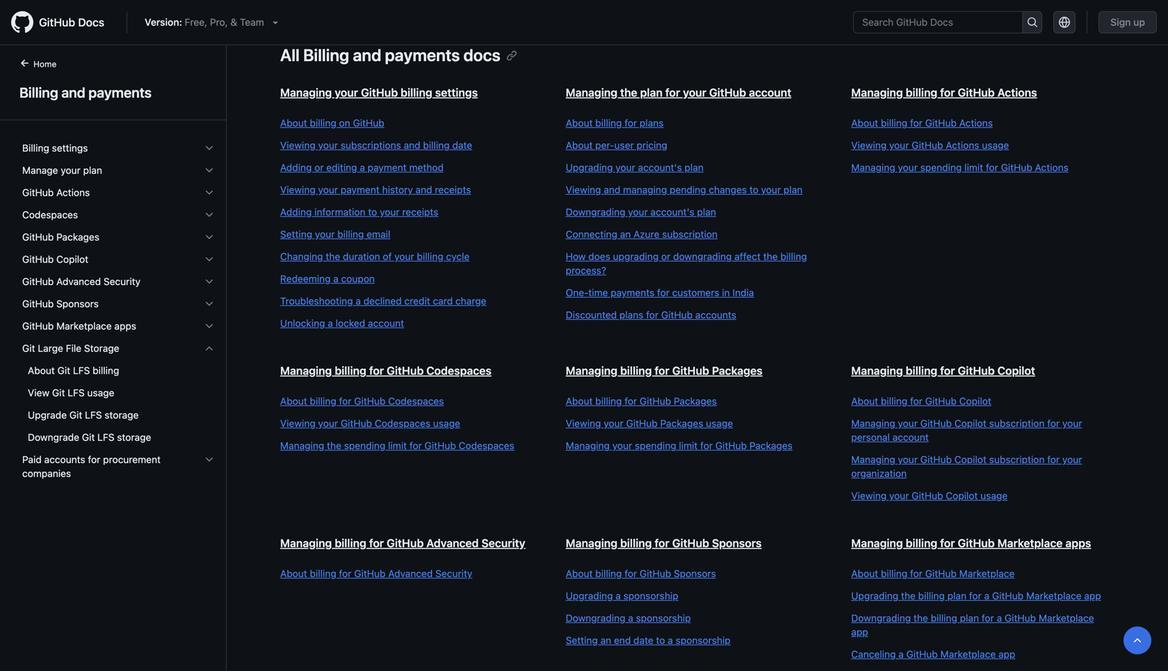 Task type: locate. For each thing, give the bounding box(es) containing it.
a down about billing for github marketplace link
[[985, 590, 990, 602]]

limit down viewing your github codespaces usage "link"
[[388, 440, 407, 452]]

0 horizontal spatial or
[[315, 162, 324, 173]]

downgrading inside downgrading the billing plan for a github marketplace app
[[852, 613, 912, 624]]

0 horizontal spatial an
[[601, 635, 612, 646]]

advanced inside dropdown button
[[56, 276, 101, 287]]

sponsorship for upgrading a sponsorship
[[624, 590, 679, 602]]

0 horizontal spatial date
[[453, 140, 473, 151]]

1 vertical spatial accounts
[[44, 454, 85, 465]]

spending for packages
[[635, 440, 677, 452]]

github inside the viewing your github copilot usage link
[[912, 490, 944, 502]]

1 horizontal spatial security
[[436, 568, 473, 580]]

subscription down 'about billing for github copilot' link
[[990, 418, 1045, 429]]

0 vertical spatial storage
[[105, 409, 139, 421]]

limit inside managing the spending limit for github codespaces link
[[388, 440, 407, 452]]

2 vertical spatial payments
[[611, 287, 655, 298]]

your inside dropdown button
[[61, 165, 81, 176]]

apps
[[114, 320, 136, 332], [1066, 537, 1092, 550]]

setting your billing email
[[280, 229, 391, 240]]

2 vertical spatial to
[[657, 635, 666, 646]]

0 vertical spatial date
[[453, 140, 473, 151]]

organization
[[852, 468, 907, 479]]

packages inside dropdown button
[[56, 231, 99, 243]]

managing for managing billing for github packages
[[566, 364, 618, 377]]

sponsors up github marketplace apps
[[56, 298, 99, 310]]

your inside 'link'
[[380, 206, 400, 218]]

home link
[[14, 58, 79, 72]]

managing for managing billing for github advanced security
[[280, 537, 332, 550]]

managing for managing your spending limit for github packages
[[566, 440, 610, 452]]

date down about billing on github link
[[453, 140, 473, 151]]

managing the plan for your github account
[[566, 86, 792, 99]]

0 vertical spatial to
[[750, 184, 759, 196]]

sc 9kayk9 0 image inside "github sponsors" dropdown button
[[204, 298, 215, 310]]

copilot inside dropdown button
[[56, 254, 88, 265]]

2 vertical spatial account
[[893, 432, 929, 443]]

accounts down in
[[696, 309, 737, 321]]

subscription inside managing your github copilot subscription for your organization
[[990, 454, 1045, 465]]

downgrading up connecting
[[566, 206, 626, 218]]

or right upgrading
[[662, 251, 671, 262]]

limit down viewing your github actions usage link
[[965, 162, 984, 173]]

plan
[[641, 86, 663, 99], [685, 162, 704, 173], [83, 165, 102, 176], [784, 184, 803, 196], [698, 206, 717, 218], [948, 590, 967, 602], [961, 613, 980, 624]]

managing for managing billing for github codespaces
[[280, 364, 332, 377]]

usage down managing your github copilot subscription for your organization link
[[981, 490, 1008, 502]]

payment up "adding information to your receipts"
[[341, 184, 380, 196]]

viewing down organization
[[852, 490, 887, 502]]

codespaces inside dropdown button
[[22, 209, 78, 221]]

sponsorship
[[624, 590, 679, 602], [636, 613, 691, 624], [676, 635, 731, 646]]

account's down pricing
[[638, 162, 682, 173]]

sc 9kayk9 0 image for codespaces
[[204, 209, 215, 221]]

git down view git lfs usage
[[69, 409, 82, 421]]

1 vertical spatial account
[[368, 318, 404, 329]]

a left the coupon
[[333, 273, 339, 285]]

the for downgrading the billing plan for a github marketplace app
[[914, 613, 929, 624]]

changes
[[709, 184, 747, 196]]

1 vertical spatial or
[[662, 251, 671, 262]]

how does upgrading or downgrading affect the billing process?
[[566, 251, 808, 276]]

2 horizontal spatial account
[[893, 432, 929, 443]]

downgrading the billing plan for a github marketplace app
[[852, 613, 1095, 638]]

1 vertical spatial to
[[368, 206, 377, 218]]

4 sc 9kayk9 0 image from the top
[[204, 298, 215, 310]]

upgrading
[[566, 162, 613, 173], [566, 590, 613, 602], [852, 590, 899, 602]]

managing inside managing your github copilot subscription for your personal account
[[852, 418, 896, 429]]

github inside discounted plans for github accounts link
[[662, 309, 693, 321]]

0 vertical spatial payments
[[385, 45, 460, 65]]

github inside 'github docs' link
[[39, 16, 75, 29]]

the for managing the plan for your github account
[[621, 86, 638, 99]]

a right editing
[[360, 162, 365, 173]]

lfs for downgrade
[[97, 432, 115, 443]]

your for upgrading your account's plan
[[616, 162, 636, 173]]

your
[[335, 86, 358, 99], [683, 86, 707, 99], [318, 140, 338, 151], [890, 140, 910, 151], [616, 162, 636, 173], [899, 162, 918, 173], [61, 165, 81, 176], [318, 184, 338, 196], [762, 184, 781, 196], [380, 206, 400, 218], [628, 206, 648, 218], [315, 229, 335, 240], [395, 251, 415, 262], [318, 418, 338, 429], [604, 418, 624, 429], [899, 418, 918, 429], [1063, 418, 1083, 429], [613, 440, 633, 452], [899, 454, 918, 465], [1063, 454, 1083, 465], [890, 490, 910, 502]]

0 vertical spatial billing
[[303, 45, 349, 65]]

lfs up downgrade git lfs storage
[[85, 409, 102, 421]]

limit for actions
[[965, 162, 984, 173]]

upgrading down per- at the right of page
[[566, 162, 613, 173]]

0 vertical spatial an
[[620, 229, 631, 240]]

2 horizontal spatial payments
[[611, 287, 655, 298]]

settings up manage your plan
[[52, 142, 88, 154]]

2 vertical spatial app
[[999, 649, 1016, 660]]

lfs down upgrade git lfs storage link
[[97, 432, 115, 443]]

advanced for managing billing for github advanced security
[[427, 537, 479, 550]]

1 vertical spatial app
[[852, 627, 869, 638]]

git down git large file storage
[[57, 365, 70, 376]]

a inside upgrading a sponsorship link
[[616, 590, 621, 602]]

spending inside the managing your spending limit for github actions link
[[921, 162, 962, 173]]

2 sc 9kayk9 0 image from the top
[[204, 187, 215, 198]]

date right "end"
[[634, 635, 654, 646]]

subscription for managing your github copilot subscription for your personal account
[[990, 418, 1045, 429]]

git left large
[[22, 343, 35, 354]]

downgrading up canceling
[[852, 613, 912, 624]]

git right view
[[52, 387, 65, 399]]

managing for managing your github copilot subscription for your personal account
[[852, 418, 896, 429]]

spending for actions
[[921, 162, 962, 173]]

an inside 'link'
[[620, 229, 631, 240]]

an for connecting
[[620, 229, 631, 240]]

plan up about billing for plans at top
[[641, 86, 663, 99]]

git large file storage element containing about git lfs billing
[[11, 360, 226, 449]]

about billing for github actions
[[852, 117, 994, 129]]

billing inside git large file storage element
[[93, 365, 119, 376]]

an left "end"
[[601, 635, 612, 646]]

managing for managing billing for github sponsors
[[566, 537, 618, 550]]

github inside managing your github copilot subscription for your organization
[[921, 454, 952, 465]]

0 vertical spatial subscription
[[663, 229, 718, 240]]

downgrading down upgrading a sponsorship at the bottom of page
[[566, 613, 626, 624]]

to down viewing your payment history and receipts
[[368, 206, 377, 218]]

billing and payments element
[[0, 56, 227, 670]]

github inside about billing for github actions link
[[926, 117, 957, 129]]

0 vertical spatial adding
[[280, 162, 312, 173]]

sponsorship for downgrading a sponsorship
[[636, 613, 691, 624]]

billing inside downgrading the billing plan for a github marketplace app
[[931, 613, 958, 624]]

upgrading your account's plan link
[[566, 161, 824, 175]]

receipts down method
[[435, 184, 471, 196]]

payments up managing your github billing settings link
[[385, 45, 460, 65]]

receipts inside adding information to your receipts 'link'
[[402, 206, 439, 218]]

0 vertical spatial setting
[[280, 229, 313, 240]]

2 horizontal spatial security
[[482, 537, 526, 550]]

a down downgrading a sponsorship link
[[668, 635, 673, 646]]

git for upgrade
[[69, 409, 82, 421]]

editing
[[327, 162, 357, 173]]

an left azure
[[620, 229, 631, 240]]

to right changes
[[750, 184, 759, 196]]

1 horizontal spatial setting
[[566, 635, 598, 646]]

advanced for about billing for github advanced security
[[388, 568, 433, 580]]

sponsorship down about billing for github sponsors
[[624, 590, 679, 602]]

setting for setting your billing email
[[280, 229, 313, 240]]

or inside how does upgrading or downgrading affect the billing process?
[[662, 251, 671, 262]]

spending down viewing your github actions usage
[[921, 162, 962, 173]]

and down home link
[[61, 84, 85, 101]]

a inside redeeming a coupon link
[[333, 273, 339, 285]]

6 sc 9kayk9 0 image from the top
[[204, 454, 215, 465]]

tooltip
[[1124, 627, 1152, 655]]

1 horizontal spatial an
[[620, 229, 631, 240]]

git for view
[[52, 387, 65, 399]]

accounts up companies
[[44, 454, 85, 465]]

github packages button
[[17, 226, 221, 248]]

select language: current language is english image
[[1060, 17, 1071, 28]]

sc 9kayk9 0 image inside manage your plan dropdown button
[[204, 165, 215, 176]]

viewing your github actions usage
[[852, 140, 1010, 151]]

1 vertical spatial account's
[[651, 206, 695, 218]]

1 vertical spatial an
[[601, 635, 612, 646]]

copilot up github advanced security
[[56, 254, 88, 265]]

2 horizontal spatial limit
[[965, 162, 984, 173]]

managing billing for github advanced security link
[[280, 537, 526, 550]]

history
[[382, 184, 413, 196]]

usage down "about billing for github packages" link
[[706, 418, 734, 429]]

to inside viewing and managing pending changes to your plan link
[[750, 184, 759, 196]]

payments up billing settings dropdown button
[[89, 84, 152, 101]]

storage up procurement
[[117, 432, 151, 443]]

viewing for viewing your subscriptions and billing date
[[280, 140, 316, 151]]

upgrade git lfs storage link
[[17, 404, 221, 427]]

usage down about billing for github actions link
[[983, 140, 1010, 151]]

the down about billing for github marketplace
[[902, 590, 916, 602]]

viewing up connecting
[[566, 184, 601, 196]]

git for about
[[57, 365, 70, 376]]

1 vertical spatial subscription
[[990, 418, 1045, 429]]

declined
[[364, 295, 402, 307]]

customers
[[673, 287, 720, 298]]

1 vertical spatial security
[[482, 537, 526, 550]]

viewing down about billing on github in the top of the page
[[280, 140, 316, 151]]

5 sc 9kayk9 0 image from the top
[[204, 343, 215, 354]]

0 vertical spatial account
[[749, 86, 792, 99]]

sponsorship down downgrading a sponsorship link
[[676, 635, 731, 646]]

viewing for viewing your github codespaces usage
[[280, 418, 316, 429]]

app
[[1085, 590, 1102, 602], [852, 627, 869, 638], [999, 649, 1016, 660]]

sc 9kayk9 0 image inside the paid accounts for procurement companies dropdown button
[[204, 454, 215, 465]]

5 sc 9kayk9 0 image from the top
[[204, 321, 215, 332]]

github copilot button
[[17, 248, 221, 271]]

1 horizontal spatial apps
[[1066, 537, 1092, 550]]

plan down upgrading the billing plan for a github marketplace app at the right bottom
[[961, 613, 980, 624]]

about
[[280, 117, 307, 129], [566, 117, 593, 129], [852, 117, 879, 129], [566, 140, 593, 151], [28, 365, 55, 376], [280, 396, 307, 407], [566, 396, 593, 407], [852, 396, 879, 407], [280, 568, 307, 580], [566, 568, 593, 580], [852, 568, 879, 580]]

sc 9kayk9 0 image for github copilot
[[204, 254, 215, 265]]

0 horizontal spatial apps
[[114, 320, 136, 332]]

Search GitHub Docs search field
[[855, 12, 1023, 33]]

subscription down downgrading your account's plan "link"
[[663, 229, 718, 240]]

lfs
[[73, 365, 90, 376], [68, 387, 85, 399], [85, 409, 102, 421], [97, 432, 115, 443]]

0 horizontal spatial settings
[[52, 142, 88, 154]]

your for viewing your payment history and receipts
[[318, 184, 338, 196]]

sponsors inside "link"
[[674, 568, 717, 580]]

0 vertical spatial sponsors
[[56, 298, 99, 310]]

1 vertical spatial adding
[[280, 206, 312, 218]]

0 horizontal spatial to
[[368, 206, 377, 218]]

2 vertical spatial security
[[436, 568, 473, 580]]

1 sc 9kayk9 0 image from the top
[[204, 143, 215, 154]]

lfs down file
[[73, 365, 90, 376]]

receipts
[[435, 184, 471, 196], [402, 206, 439, 218]]

sc 9kayk9 0 image inside github packages dropdown button
[[204, 232, 215, 243]]

or left editing
[[315, 162, 324, 173]]

managing your github copilot subscription for your organization
[[852, 454, 1083, 479]]

1 git large file storage element from the top
[[11, 337, 226, 449]]

usage down about git lfs billing link
[[87, 387, 114, 399]]

the inside downgrading the billing plan for a github marketplace app
[[914, 613, 929, 624]]

managing for managing your github copilot subscription for your organization
[[852, 454, 896, 465]]

2 horizontal spatial to
[[750, 184, 759, 196]]

subscription down managing your github copilot subscription for your personal account link
[[990, 454, 1045, 465]]

limit for packages
[[679, 440, 698, 452]]

sc 9kayk9 0 image inside github copilot dropdown button
[[204, 254, 215, 265]]

all billing and payments docs link
[[280, 45, 517, 65]]

spending down viewing your github codespaces usage
[[344, 440, 386, 452]]

viewing
[[280, 140, 316, 151], [852, 140, 887, 151], [280, 184, 316, 196], [566, 184, 601, 196], [280, 418, 316, 429], [566, 418, 601, 429], [852, 490, 887, 502]]

your for viewing your github packages usage
[[604, 418, 624, 429]]

github inside canceling a github marketplace app link
[[907, 649, 938, 660]]

of
[[383, 251, 392, 262]]

0 horizontal spatial accounts
[[44, 454, 85, 465]]

downgrading for managing billing for github sponsors
[[566, 613, 626, 624]]

payments up discounted plans for github accounts
[[611, 287, 655, 298]]

1 vertical spatial sponsorship
[[636, 613, 691, 624]]

subscription inside managing your github copilot subscription for your personal account
[[990, 418, 1045, 429]]

sc 9kayk9 0 image inside billing settings dropdown button
[[204, 143, 215, 154]]

the down setting your billing email
[[326, 251, 340, 262]]

0 vertical spatial account's
[[638, 162, 682, 173]]

unlocking a locked account link
[[280, 317, 538, 330]]

managing for managing billing for github marketplace apps
[[852, 537, 904, 550]]

github inside the managing your spending limit for github actions link
[[1002, 162, 1033, 173]]

changing the duration of your billing cycle
[[280, 251, 470, 262]]

managing for managing your github billing settings
[[280, 86, 332, 99]]

0 horizontal spatial limit
[[388, 440, 407, 452]]

4 sc 9kayk9 0 image from the top
[[204, 276, 215, 287]]

security inside dropdown button
[[104, 276, 141, 287]]

all
[[280, 45, 300, 65]]

a inside downgrading the billing plan for a github marketplace app
[[997, 613, 1003, 624]]

a down upgrading the billing plan for a github marketplace app link
[[997, 613, 1003, 624]]

1 vertical spatial storage
[[117, 432, 151, 443]]

0 vertical spatial apps
[[114, 320, 136, 332]]

account's inside "link"
[[651, 206, 695, 218]]

0 horizontal spatial spending
[[344, 440, 386, 452]]

1 horizontal spatial account
[[749, 86, 792, 99]]

the right affect
[[764, 251, 778, 262]]

1 vertical spatial payment
[[341, 184, 380, 196]]

sign up
[[1111, 16, 1146, 28]]

1 horizontal spatial settings
[[435, 86, 478, 99]]

viewing your subscriptions and billing date link
[[280, 138, 538, 152]]

limit inside the managing your spending limit for github actions link
[[965, 162, 984, 173]]

billing inside how does upgrading or downgrading affect the billing process?
[[781, 251, 808, 262]]

duration
[[343, 251, 380, 262]]

managing the spending limit for github codespaces
[[280, 440, 515, 452]]

the down viewing your github codespaces usage
[[327, 440, 342, 452]]

3 sc 9kayk9 0 image from the top
[[204, 232, 215, 243]]

paid accounts for procurement companies
[[22, 454, 161, 479]]

upgrading inside upgrading a sponsorship link
[[566, 590, 613, 602]]

1 horizontal spatial accounts
[[696, 309, 737, 321]]

copilot down managing your github copilot subscription for your personal account
[[955, 454, 987, 465]]

managing for managing billing for github copilot
[[852, 364, 904, 377]]

process?
[[566, 265, 607, 276]]

spending down viewing your github packages usage
[[635, 440, 677, 452]]

lfs down the about git lfs billing
[[68, 387, 85, 399]]

storage for downgrade git lfs storage
[[117, 432, 151, 443]]

1 vertical spatial date
[[634, 635, 654, 646]]

a up downgrading a sponsorship
[[616, 590, 621, 602]]

1 vertical spatial payments
[[89, 84, 152, 101]]

viewing up information at top
[[280, 184, 316, 196]]

None search field
[[854, 11, 1043, 33]]

account's for downgrading your account's plan
[[651, 206, 695, 218]]

connecting an azure subscription link
[[566, 228, 824, 241]]

sc 9kayk9 0 image for github sponsors
[[204, 298, 215, 310]]

your for viewing your github actions usage
[[890, 140, 910, 151]]

up
[[1134, 16, 1146, 28]]

limit inside managing your spending limit for github packages link
[[679, 440, 698, 452]]

2 vertical spatial advanced
[[388, 568, 433, 580]]

for
[[666, 86, 681, 99], [941, 86, 956, 99], [625, 117, 637, 129], [911, 117, 923, 129], [987, 162, 999, 173], [658, 287, 670, 298], [647, 309, 659, 321], [369, 364, 384, 377], [655, 364, 670, 377], [941, 364, 956, 377], [339, 396, 352, 407], [625, 396, 637, 407], [911, 396, 923, 407], [1048, 418, 1060, 429], [410, 440, 422, 452], [701, 440, 713, 452], [88, 454, 100, 465], [1048, 454, 1060, 465], [369, 537, 384, 550], [655, 537, 670, 550], [941, 537, 956, 550], [339, 568, 352, 580], [625, 568, 637, 580], [911, 568, 923, 580], [970, 590, 982, 602], [982, 613, 995, 624]]

viewing down about billing for github actions
[[852, 140, 887, 151]]

billing up manage
[[22, 142, 49, 154]]

billing for billing and payments
[[19, 84, 58, 101]]

1 adding from the top
[[280, 162, 312, 173]]

the up about billing for plans at top
[[621, 86, 638, 99]]

downgrading
[[566, 206, 626, 218], [566, 613, 626, 624], [852, 613, 912, 624]]

storage
[[105, 409, 139, 421], [117, 432, 151, 443]]

upgrading up downgrading a sponsorship
[[566, 590, 613, 602]]

downgrading for managing billing for github marketplace apps
[[852, 613, 912, 624]]

sponsors up upgrading a sponsorship link
[[674, 568, 717, 580]]

a right canceling
[[899, 649, 904, 660]]

0 vertical spatial advanced
[[56, 276, 101, 287]]

2 sc 9kayk9 0 image from the top
[[204, 209, 215, 221]]

0 vertical spatial settings
[[435, 86, 478, 99]]

github inside github marketplace apps 'dropdown button'
[[22, 320, 54, 332]]

managing your spending limit for github packages link
[[566, 439, 824, 453]]

downgrading the billing plan for a github marketplace app link
[[852, 612, 1110, 639]]

0 vertical spatial sponsorship
[[624, 590, 679, 602]]

plan down viewing and managing pending changes to your plan link
[[698, 206, 717, 218]]

upgrade
[[28, 409, 67, 421]]

1 horizontal spatial app
[[999, 649, 1016, 660]]

about for managing billing for github codespaces
[[280, 396, 307, 407]]

github inside about billing for github sponsors "link"
[[640, 568, 672, 580]]

marketplace inside downgrading the billing plan for a github marketplace app
[[1039, 613, 1095, 624]]

a up "end"
[[628, 613, 634, 624]]

0 vertical spatial payment
[[368, 162, 407, 173]]

1 horizontal spatial or
[[662, 251, 671, 262]]

1 vertical spatial advanced
[[427, 537, 479, 550]]

viewing down about billing for github codespaces
[[280, 418, 316, 429]]

2 vertical spatial subscription
[[990, 454, 1045, 465]]

account's down viewing and managing pending changes to your plan at the top of page
[[651, 206, 695, 218]]

account's
[[638, 162, 682, 173], [651, 206, 695, 218]]

to right "end"
[[657, 635, 666, 646]]

setting inside setting an end date to a sponsorship link
[[566, 635, 598, 646]]

2 vertical spatial sponsors
[[674, 568, 717, 580]]

sc 9kayk9 0 image
[[204, 165, 215, 176], [204, 187, 215, 198], [204, 232, 215, 243], [204, 298, 215, 310], [204, 343, 215, 354]]

security for managing billing for github advanced security
[[482, 537, 526, 550]]

github
[[39, 16, 75, 29], [361, 86, 398, 99], [710, 86, 747, 99], [958, 86, 995, 99], [353, 117, 385, 129], [926, 117, 957, 129], [912, 140, 944, 151], [1002, 162, 1033, 173], [22, 187, 54, 198], [22, 231, 54, 243], [22, 254, 54, 265], [22, 276, 54, 287], [22, 298, 54, 310], [662, 309, 693, 321], [22, 320, 54, 332], [387, 364, 424, 377], [673, 364, 710, 377], [958, 364, 995, 377], [354, 396, 386, 407], [640, 396, 672, 407], [926, 396, 957, 407], [341, 418, 372, 429], [627, 418, 658, 429], [921, 418, 952, 429], [425, 440, 456, 452], [716, 440, 747, 452], [921, 454, 952, 465], [912, 490, 944, 502], [387, 537, 424, 550], [673, 537, 710, 550], [958, 537, 995, 550], [354, 568, 386, 580], [640, 568, 672, 580], [926, 568, 957, 580], [993, 590, 1024, 602], [1005, 613, 1037, 624], [907, 649, 938, 660]]

sign
[[1111, 16, 1132, 28]]

and down about billing on github link
[[404, 140, 421, 151]]

storage for upgrade git lfs storage
[[105, 409, 139, 421]]

1 vertical spatial billing
[[19, 84, 58, 101]]

adding left editing
[[280, 162, 312, 173]]

viewing your github actions usage link
[[852, 138, 1110, 152]]

github docs link
[[11, 11, 116, 33]]

git for downgrade
[[82, 432, 95, 443]]

0 vertical spatial receipts
[[435, 184, 471, 196]]

2 adding from the top
[[280, 206, 312, 218]]

and down method
[[416, 184, 433, 196]]

billing
[[303, 45, 349, 65], [19, 84, 58, 101], [22, 142, 49, 154]]

0 vertical spatial security
[[104, 276, 141, 287]]

limit down viewing your github packages usage link
[[679, 440, 698, 452]]

github sponsors
[[22, 298, 99, 310]]

0 horizontal spatial payments
[[89, 84, 152, 101]]

sc 9kayk9 0 image inside codespaces dropdown button
[[204, 209, 215, 221]]

managing for managing your spending limit for github actions
[[852, 162, 896, 173]]

copilot inside managing your github copilot subscription for your personal account
[[955, 418, 987, 429]]

github advanced security button
[[17, 271, 221, 293]]

1 vertical spatial plans
[[620, 309, 644, 321]]

2 horizontal spatial spending
[[921, 162, 962, 173]]

2 horizontal spatial app
[[1085, 590, 1102, 602]]

0 horizontal spatial app
[[852, 627, 869, 638]]

a inside adding or editing a payment method link
[[360, 162, 365, 173]]

and inside viewing your payment history and receipts link
[[416, 184, 433, 196]]

1 horizontal spatial to
[[657, 635, 666, 646]]

billing right all at left
[[303, 45, 349, 65]]

docs
[[78, 16, 104, 29]]

2 git large file storage element from the top
[[11, 360, 226, 449]]

the for changing the duration of your billing cycle
[[326, 251, 340, 262]]

copilot down 'about billing for github copilot' link
[[955, 418, 987, 429]]

sc 9kayk9 0 image for github advanced security
[[204, 276, 215, 287]]

actions inside dropdown button
[[56, 187, 90, 198]]

managing billing for github codespaces link
[[280, 364, 492, 377]]

sc 9kayk9 0 image
[[204, 143, 215, 154], [204, 209, 215, 221], [204, 254, 215, 265], [204, 276, 215, 287], [204, 321, 215, 332], [204, 454, 215, 465]]

a inside unlocking a locked account link
[[328, 318, 333, 329]]

adding left information at top
[[280, 206, 312, 218]]

team
[[240, 16, 264, 28]]

view git lfs usage
[[28, 387, 114, 399]]

billing settings button
[[17, 137, 221, 159]]

viewing inside "link"
[[280, 418, 316, 429]]

your for viewing your github codespaces usage
[[318, 418, 338, 429]]

viewing for viewing and managing pending changes to your plan
[[566, 184, 601, 196]]

a left locked
[[328, 318, 333, 329]]

sc 9kayk9 0 image inside git large file storage dropdown button
[[204, 343, 215, 354]]

payments for one-time payments for customers in india
[[611, 287, 655, 298]]

1 horizontal spatial payments
[[385, 45, 460, 65]]

0 vertical spatial accounts
[[696, 309, 737, 321]]

storage down "view git lfs usage" link
[[105, 409, 139, 421]]

git large file storage element
[[11, 337, 226, 449], [11, 360, 226, 449]]

app inside downgrading the billing plan for a github marketplace app
[[852, 627, 869, 638]]

1 vertical spatial receipts
[[402, 206, 439, 218]]

troubleshooting a declined credit card charge link
[[280, 294, 538, 308]]

git large file storage element containing git large file storage
[[11, 337, 226, 449]]

unlocking
[[280, 318, 325, 329]]

about for managing billing for github marketplace apps
[[852, 568, 879, 580]]

spending inside managing your spending limit for github packages link
[[635, 440, 677, 452]]

0 horizontal spatial setting
[[280, 229, 313, 240]]

1 horizontal spatial limit
[[679, 440, 698, 452]]

downgrading a sponsorship
[[566, 613, 691, 624]]

1 vertical spatial sponsors
[[712, 537, 762, 550]]

a inside the troubleshooting a declined credit card charge link
[[356, 295, 361, 307]]

managing
[[280, 86, 332, 99], [566, 86, 618, 99], [852, 86, 904, 99], [852, 162, 896, 173], [280, 364, 332, 377], [566, 364, 618, 377], [852, 364, 904, 377], [852, 418, 896, 429], [280, 440, 324, 452], [566, 440, 610, 452], [852, 454, 896, 465], [280, 537, 332, 550], [566, 537, 618, 550], [852, 537, 904, 550]]

1 horizontal spatial spending
[[635, 440, 677, 452]]

sponsorship up setting an end date to a sponsorship
[[636, 613, 691, 624]]

1 vertical spatial setting
[[566, 635, 598, 646]]

subscription
[[663, 229, 718, 240], [990, 418, 1045, 429], [990, 454, 1045, 465]]

about for managing your github billing settings
[[280, 117, 307, 129]]

0 horizontal spatial account
[[368, 318, 404, 329]]

about billing for github advanced security
[[280, 568, 473, 580]]

a down the coupon
[[356, 295, 361, 307]]

changing the duration of your billing cycle link
[[280, 250, 538, 264]]

security for about billing for github advanced security
[[436, 568, 473, 580]]

sponsors up about billing for github sponsors "link"
[[712, 537, 762, 550]]

to
[[750, 184, 759, 196], [368, 206, 377, 218], [657, 635, 666, 646]]

apps inside 'dropdown button'
[[114, 320, 136, 332]]

sc 9kayk9 0 image for paid accounts for procurement companies
[[204, 454, 215, 465]]

manage
[[22, 165, 58, 176]]

sc 9kayk9 0 image inside github marketplace apps 'dropdown button'
[[204, 321, 215, 332]]

git inside dropdown button
[[22, 343, 35, 354]]

1 vertical spatial settings
[[52, 142, 88, 154]]

managing your spending limit for github actions link
[[852, 161, 1110, 175]]

payment up history
[[368, 162, 407, 173]]

the for upgrading the billing plan for a github marketplace app
[[902, 590, 916, 602]]

0 horizontal spatial security
[[104, 276, 141, 287]]

0 vertical spatial app
[[1085, 590, 1102, 602]]

plan down about per-user pricing "link"
[[685, 162, 704, 173]]

your for manage your plan
[[61, 165, 81, 176]]

managing inside managing your github copilot subscription for your organization
[[852, 454, 896, 465]]

github inside managing your github copilot subscription for your personal account
[[921, 418, 952, 429]]

git down upgrade git lfs storage
[[82, 432, 95, 443]]

sc 9kayk9 0 image inside github actions dropdown button
[[204, 187, 215, 198]]

billing down home link
[[19, 84, 58, 101]]

managing for managing the plan for your github account
[[566, 86, 618, 99]]

copilot up 'about billing for github copilot' link
[[998, 364, 1036, 377]]

canceling a github marketplace app link
[[852, 648, 1110, 662]]

and inside billing and payments link
[[61, 84, 85, 101]]

advanced up about billing for github advanced security link
[[427, 537, 479, 550]]

discounted plans for github accounts
[[566, 309, 737, 321]]

plans down one-time payments for customers in india
[[620, 309, 644, 321]]

settings down "docs"
[[435, 86, 478, 99]]

viewing down about billing for github packages
[[566, 418, 601, 429]]

sc 9kayk9 0 image inside github advanced security dropdown button
[[204, 276, 215, 287]]

1 sc 9kayk9 0 image from the top
[[204, 165, 215, 176]]

upgrading the billing plan for a github marketplace app
[[852, 590, 1102, 602]]

3 sc 9kayk9 0 image from the top
[[204, 254, 215, 265]]

2 vertical spatial billing
[[22, 142, 49, 154]]



Task type: vqa. For each thing, say whether or not it's contained in the screenshot.


Task type: describe. For each thing, give the bounding box(es) containing it.
viewing your github copilot usage link
[[852, 489, 1110, 503]]

2 vertical spatial sponsorship
[[676, 635, 731, 646]]

locked
[[336, 318, 365, 329]]

your for viewing your subscriptions and billing date
[[318, 140, 338, 151]]

for inside "link"
[[625, 568, 637, 580]]

affect
[[735, 251, 761, 262]]

github inside upgrading the billing plan for a github marketplace app link
[[993, 590, 1024, 602]]

0 vertical spatial or
[[315, 162, 324, 173]]

marketplace inside 'dropdown button'
[[56, 320, 112, 332]]

managing your spending limit for github actions
[[852, 162, 1069, 173]]

viewing for viewing your payment history and receipts
[[280, 184, 316, 196]]

discounted
[[566, 309, 617, 321]]

payments for billing and payments
[[89, 84, 152, 101]]

procurement
[[103, 454, 161, 465]]

0 vertical spatial plans
[[640, 117, 664, 129]]

india
[[733, 287, 755, 298]]

version:
[[145, 16, 182, 28]]

github inside about billing for github codespaces link
[[354, 396, 386, 407]]

your for managing your github copilot subscription for your organization
[[899, 454, 918, 465]]

viewing for viewing your github packages usage
[[566, 418, 601, 429]]

codespaces button
[[17, 204, 221, 226]]

account inside managing your github copilot subscription for your personal account
[[893, 432, 929, 443]]

downgrading your account's plan link
[[566, 205, 824, 219]]

charge
[[456, 295, 487, 307]]

about billing for plans link
[[566, 116, 824, 130]]

does
[[589, 251, 611, 262]]

copilot up managing your github copilot subscription for your personal account link
[[960, 396, 992, 407]]

about for managing billing for github sponsors
[[566, 568, 593, 580]]

for inside paid accounts for procurement companies
[[88, 454, 100, 465]]

all billing and payments docs
[[280, 45, 501, 65]]

search image
[[1028, 17, 1039, 28]]

managing for managing the spending limit for github codespaces
[[280, 440, 324, 452]]

your for managing your github copilot subscription for your personal account
[[899, 418, 918, 429]]

your for setting your billing email
[[315, 229, 335, 240]]

lfs for view
[[68, 387, 85, 399]]

upgrading inside "upgrading your account's plan" link
[[566, 162, 613, 173]]

downgrade
[[28, 432, 79, 443]]

about billing on github link
[[280, 116, 538, 130]]

paid
[[22, 454, 42, 465]]

downgrade git lfs storage link
[[17, 427, 221, 449]]

managing billing for github packages
[[566, 364, 763, 377]]

free,
[[185, 16, 207, 28]]

1 vertical spatial apps
[[1066, 537, 1092, 550]]

and up managing your github billing settings link
[[353, 45, 382, 65]]

github inside about billing for github marketplace link
[[926, 568, 957, 580]]

settings inside dropdown button
[[52, 142, 88, 154]]

github inside github packages dropdown button
[[22, 231, 54, 243]]

github inside github advanced security dropdown button
[[22, 276, 54, 287]]

card
[[433, 295, 453, 307]]

pending
[[670, 184, 707, 196]]

about billing on github
[[280, 117, 385, 129]]

your for managing your spending limit for github packages
[[613, 440, 633, 452]]

&
[[231, 16, 237, 28]]

a inside downgrading a sponsorship link
[[628, 613, 634, 624]]

sc 9kayk9 0 image for git large file storage
[[204, 343, 215, 354]]

managing billing for github actions
[[852, 86, 1038, 99]]

sc 9kayk9 0 image for github actions
[[204, 187, 215, 198]]

managing billing for github marketplace apps
[[852, 537, 1092, 550]]

troubleshooting
[[280, 295, 353, 307]]

canceling
[[852, 649, 896, 660]]

github marketplace apps button
[[17, 315, 221, 337]]

viewing for viewing your github actions usage
[[852, 140, 887, 151]]

codespaces inside "link"
[[375, 418, 431, 429]]

a inside setting an end date to a sponsorship link
[[668, 635, 673, 646]]

about billing for github packages link
[[566, 394, 824, 408]]

one-
[[566, 287, 589, 298]]

version: free, pro, & team
[[145, 16, 264, 28]]

email
[[367, 229, 391, 240]]

user
[[615, 140, 634, 151]]

billing and payments link
[[17, 82, 209, 103]]

github inside "about billing for github packages" link
[[640, 396, 672, 407]]

on
[[339, 117, 351, 129]]

copilot down managing your github copilot subscription for your organization
[[946, 490, 979, 502]]

file
[[66, 343, 81, 354]]

usage inside git large file storage element
[[87, 387, 114, 399]]

about billing for github copilot link
[[852, 394, 1110, 408]]

scroll to top image
[[1133, 635, 1144, 646]]

and inside viewing your subscriptions and billing date link
[[404, 140, 421, 151]]

git large file storage button
[[17, 337, 221, 360]]

redeeming
[[280, 273, 331, 285]]

sponsors for about billing for github sponsors
[[674, 568, 717, 580]]

app for downgrading the billing plan for a github marketplace app
[[852, 627, 869, 638]]

billing for billing settings
[[22, 142, 49, 154]]

app for upgrading the billing plan for a github marketplace app
[[1085, 590, 1102, 602]]

usage for managing billing for github actions
[[983, 140, 1010, 151]]

in
[[722, 287, 730, 298]]

sc 9kayk9 0 image for github marketplace apps
[[204, 321, 215, 332]]

how does upgrading or downgrading affect the billing process? link
[[566, 250, 824, 278]]

troubleshooting a declined credit card charge
[[280, 295, 487, 307]]

for inside downgrading the billing plan for a github marketplace app
[[982, 613, 995, 624]]

upgrading for managing billing for github sponsors
[[566, 590, 613, 602]]

viewing your subscriptions and billing date
[[280, 140, 473, 151]]

sc 9kayk9 0 image for github packages
[[204, 232, 215, 243]]

github inside downgrading the billing plan for a github marketplace app
[[1005, 613, 1037, 624]]

setting your billing email link
[[280, 228, 538, 241]]

subscription inside 'link'
[[663, 229, 718, 240]]

plan down about billing for github marketplace link
[[948, 590, 967, 602]]

about inside git large file storage element
[[28, 365, 55, 376]]

about for managing the plan for your github account
[[566, 117, 593, 129]]

github inside viewing your github packages usage link
[[627, 418, 658, 429]]

plan inside downgrading the billing plan for a github marketplace app
[[961, 613, 980, 624]]

github inside managing your spending limit for github packages link
[[716, 440, 747, 452]]

upgrade git lfs storage
[[28, 409, 139, 421]]

viewing your github codespaces usage
[[280, 418, 461, 429]]

plan inside dropdown button
[[83, 165, 102, 176]]

plan right changes
[[784, 184, 803, 196]]

lfs for upgrade
[[85, 409, 102, 421]]

spending for codespaces
[[344, 440, 386, 452]]

an for setting
[[601, 635, 612, 646]]

viewing your payment history and receipts
[[280, 184, 471, 196]]

discounted plans for github accounts link
[[566, 308, 824, 322]]

downgrading inside "link"
[[566, 206, 626, 218]]

about billing for plans
[[566, 117, 664, 129]]

a inside upgrading the billing plan for a github marketplace app link
[[985, 590, 990, 602]]

sc 9kayk9 0 image for billing settings
[[204, 143, 215, 154]]

downgrading your account's plan
[[566, 206, 717, 218]]

github inside viewing your github codespaces usage "link"
[[341, 418, 372, 429]]

adding for adding or editing a payment method
[[280, 162, 312, 173]]

large
[[38, 343, 63, 354]]

github inside managing the spending limit for github codespaces link
[[425, 440, 456, 452]]

upgrading for managing billing for github marketplace apps
[[852, 590, 899, 602]]

about per-user pricing
[[566, 140, 668, 151]]

usage for managing billing for github codespaces
[[433, 418, 461, 429]]

github advanced security
[[22, 276, 141, 287]]

github inside "github sponsors" dropdown button
[[22, 298, 54, 310]]

viewing and managing pending changes to your plan link
[[566, 183, 824, 197]]

credit
[[405, 295, 431, 307]]

about git lfs billing link
[[17, 360, 221, 382]]

viewing your github codespaces usage link
[[280, 417, 538, 431]]

github packages
[[22, 231, 99, 243]]

upgrading a sponsorship link
[[566, 589, 824, 603]]

the for managing the spending limit for github codespaces
[[327, 440, 342, 452]]

changing
[[280, 251, 323, 262]]

subscription for managing your github copilot subscription for your organization
[[990, 454, 1045, 465]]

receipts inside viewing your payment history and receipts link
[[435, 184, 471, 196]]

managing billing for github marketplace apps link
[[852, 537, 1092, 550]]

github docs
[[39, 16, 104, 29]]

copilot inside managing your github copilot subscription for your organization
[[955, 454, 987, 465]]

to inside adding information to your receipts 'link'
[[368, 206, 377, 218]]

viewing for viewing your github copilot usage
[[852, 490, 887, 502]]

1 horizontal spatial date
[[634, 635, 654, 646]]

github inside github copilot dropdown button
[[22, 254, 54, 265]]

the inside how does upgrading or downgrading affect the billing process?
[[764, 251, 778, 262]]

cycle
[[446, 251, 470, 262]]

sponsors for managing billing for github sponsors
[[712, 537, 762, 550]]

adding for adding information to your receipts
[[280, 206, 312, 218]]

github inside about billing for github advanced security link
[[354, 568, 386, 580]]

usage for managing billing for github packages
[[706, 418, 734, 429]]

about for managing billing for github packages
[[566, 396, 593, 407]]

for inside managing your github copilot subscription for your organization
[[1048, 454, 1060, 465]]

managing the plan for your github account link
[[566, 86, 792, 99]]

managing billing for github codespaces
[[280, 364, 492, 377]]

adding information to your receipts
[[280, 206, 439, 218]]

upgrading the billing plan for a github marketplace app link
[[852, 589, 1110, 603]]

lfs for about
[[73, 365, 90, 376]]

upgrading your account's plan
[[566, 162, 704, 173]]

and inside viewing and managing pending changes to your plan link
[[604, 184, 621, 196]]

your for viewing your github copilot usage
[[890, 490, 910, 502]]

method
[[409, 162, 444, 173]]

sponsors inside dropdown button
[[56, 298, 99, 310]]

account's for upgrading your account's plan
[[638, 162, 682, 173]]

triangle down image
[[270, 17, 281, 28]]

about for managing billing for github actions
[[852, 117, 879, 129]]

managing your github copilot subscription for your organization link
[[852, 453, 1110, 481]]

about for managing billing for github copilot
[[852, 396, 879, 407]]

to inside setting an end date to a sponsorship link
[[657, 635, 666, 646]]

setting an end date to a sponsorship
[[566, 635, 731, 646]]

setting for setting an end date to a sponsorship
[[566, 635, 598, 646]]

connecting
[[566, 229, 618, 240]]

your for managing your github billing settings
[[335, 86, 358, 99]]

managing your github billing settings link
[[280, 86, 478, 99]]

unlocking a locked account
[[280, 318, 404, 329]]

github inside 'about billing for github copilot' link
[[926, 396, 957, 407]]

your for downgrading your account's plan
[[628, 206, 648, 218]]

github inside viewing your github actions usage link
[[912, 140, 944, 151]]

github inside about billing on github link
[[353, 117, 385, 129]]

about git lfs billing
[[28, 365, 119, 376]]

github inside github actions dropdown button
[[22, 187, 54, 198]]

sc 9kayk9 0 image for manage your plan
[[204, 165, 215, 176]]

your for managing your spending limit for github actions
[[899, 162, 918, 173]]

downgrading
[[674, 251, 732, 262]]

a inside canceling a github marketplace app link
[[899, 649, 904, 660]]

accounts inside paid accounts for procurement companies
[[44, 454, 85, 465]]

manage your plan button
[[17, 159, 221, 182]]

plan inside "link"
[[698, 206, 717, 218]]

one-time payments for customers in india link
[[566, 286, 824, 300]]

pro,
[[210, 16, 228, 28]]

about billing for github marketplace link
[[852, 567, 1110, 581]]

pricing
[[637, 140, 668, 151]]

managing for managing billing for github actions
[[852, 86, 904, 99]]

about per-user pricing link
[[566, 138, 824, 152]]

for inside managing your github copilot subscription for your personal account
[[1048, 418, 1060, 429]]

limit for codespaces
[[388, 440, 407, 452]]



